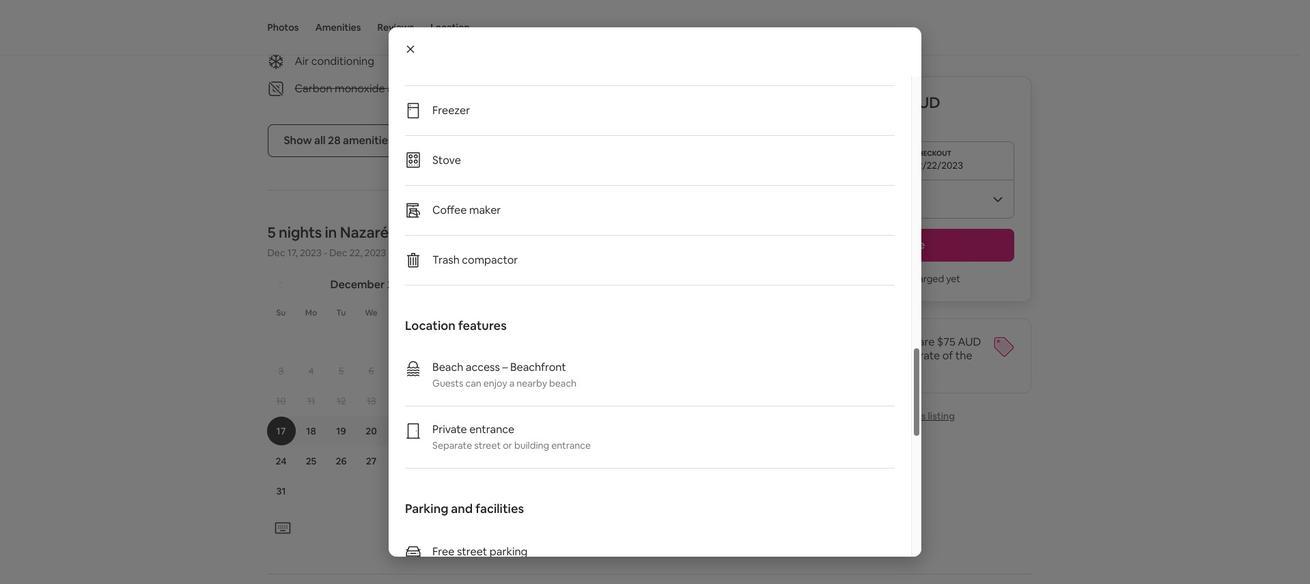 Task type: vqa. For each thing, say whether or not it's contained in the screenshot.
Park,
no



Task type: locate. For each thing, give the bounding box(es) containing it.
0 horizontal spatial alarm
[[387, 82, 416, 96]]

1 vertical spatial 18 button
[[296, 417, 326, 446]]

22 button
[[416, 417, 446, 446], [524, 417, 554, 446]]

1 vertical spatial free
[[432, 544, 455, 559]]

0 vertical spatial 17 button
[[584, 387, 615, 416]]

29 down separate
[[426, 455, 437, 468]]

16 for first "16" button
[[457, 395, 466, 407]]

1 vertical spatial free street parking
[[432, 544, 528, 559]]

0 horizontal spatial 9 button
[[446, 357, 477, 386]]

list
[[405, 0, 895, 286], [405, 344, 895, 469]]

1 horizontal spatial 23
[[564, 425, 575, 438]]

private
[[432, 422, 467, 437]]

5 left nights
[[267, 223, 276, 242]]

29 for first '29' button
[[426, 455, 437, 468]]

15 down "nearby" at the left bottom of page
[[535, 395, 544, 407]]

21 left private
[[397, 425, 406, 438]]

2 horizontal spatial 2023
[[387, 278, 412, 292]]

9 button left 10, wednesday, january 2024. available. select as check-in date. button
[[554, 357, 584, 386]]

14
[[397, 395, 406, 407], [504, 395, 514, 407]]

18 button up 25 'button'
[[296, 417, 326, 446]]

0 vertical spatial 18 button
[[615, 387, 645, 416]]

guests
[[432, 377, 464, 389]]

coffee maker
[[432, 203, 501, 217]]

23
[[456, 425, 467, 438], [564, 425, 575, 438]]

22 button down guests
[[416, 417, 446, 446]]

5 inside 5 nights in nazaré dec 17, 2023 - dec 22, 2023
[[267, 223, 276, 242]]

8 button right a
[[524, 357, 554, 386]]

26 button
[[326, 447, 356, 476]]

alarm right "monoxide"
[[387, 82, 416, 96]]

1 8 button from the left
[[416, 357, 446, 386]]

18 up 25 at the left bottom of page
[[306, 425, 316, 438]]

9 left can
[[459, 365, 464, 377]]

0 horizontal spatial 19
[[336, 425, 346, 438]]

19 for the left 19 button
[[336, 425, 346, 438]]

19 down 12
[[336, 425, 346, 438]]

21 up or
[[505, 425, 514, 438]]

2 22 from the left
[[534, 425, 545, 438]]

0 vertical spatial 20
[[684, 395, 695, 407]]

30 down private entrance separate street or building entrance
[[564, 455, 575, 468]]

2 9 button from the left
[[554, 357, 584, 386]]

0 horizontal spatial 14 button
[[386, 387, 416, 416]]

10
[[276, 395, 286, 407]]

location right reviews button
[[431, 21, 470, 33]]

1 horizontal spatial the
[[956, 348, 973, 363]]

1 horizontal spatial 16 button
[[554, 387, 584, 416]]

20 up 27, saturday, january 2024. available. select as check-in date. "button"
[[684, 395, 695, 407]]

2 vertical spatial street
[[457, 544, 487, 559]]

2023 up th
[[387, 278, 412, 292]]

2 list from the top
[[405, 344, 895, 469]]

0 horizontal spatial 21
[[397, 425, 406, 438]]

15 down guests
[[427, 395, 436, 407]]

less
[[795, 348, 813, 363]]

free street parking down parking and facilities
[[432, 544, 528, 559]]

1 horizontal spatial 17
[[595, 395, 604, 407]]

1 horizontal spatial 16
[[565, 395, 574, 407]]

enjoy
[[484, 377, 507, 389]]

0 horizontal spatial 14
[[397, 395, 406, 407]]

0 horizontal spatial 23 button
[[446, 417, 477, 446]]

what this place offers dialog
[[389, 0, 922, 577]]

parking
[[405, 501, 449, 516]]

23 button
[[446, 417, 477, 446], [554, 417, 584, 446]]

freezer
[[432, 103, 470, 118]]

1 vertical spatial parking
[[490, 544, 528, 559]]

1 horizontal spatial 9 button
[[554, 357, 584, 386]]

5 button
[[326, 357, 356, 386]]

16 down beach
[[565, 395, 574, 407]]

1 horizontal spatial 19 button
[[645, 387, 675, 416]]

smoke
[[523, 82, 558, 96]]

0 horizontal spatial 16
[[457, 395, 466, 407]]

0 horizontal spatial 8
[[429, 365, 434, 377]]

location inside what this place offers dialog
[[405, 318, 456, 333]]

18
[[625, 395, 634, 407], [306, 425, 316, 438]]

0 vertical spatial 31
[[595, 455, 604, 468]]

1 horizontal spatial 14 button
[[494, 387, 524, 416]]

1 vertical spatial street
[[474, 439, 501, 452]]

27 button
[[356, 447, 386, 476]]

1 list from the top
[[405, 0, 895, 286]]

report this listing button
[[854, 410, 955, 422]]

0 vertical spatial 19
[[655, 395, 664, 407]]

22 up separate
[[426, 425, 437, 438]]

0 vertical spatial 5
[[267, 223, 276, 242]]

10, wednesday, january 2024. available. select as check-in date. button
[[585, 357, 614, 386]]

18 up 25, thursday, january 2024. available. select as check-in date. 'button' at left bottom
[[625, 395, 634, 407]]

29 down building
[[534, 455, 545, 468]]

dec
[[267, 247, 285, 259], [329, 247, 347, 259]]

2 14 from the left
[[504, 395, 514, 407]]

2, tuesday, january 2024. available. select as check-in date. button
[[555, 327, 584, 356]]

30 down separate
[[456, 455, 467, 468]]

monoxide
[[335, 82, 385, 96]]

16 button
[[446, 387, 477, 416], [554, 387, 584, 416]]

1 14 from the left
[[397, 395, 406, 407]]

16 button right "nearby" at the left bottom of page
[[554, 387, 584, 416]]

0 vertical spatial 17
[[595, 395, 604, 407]]

9 button left enjoy
[[446, 357, 477, 386]]

1 horizontal spatial 29 button
[[524, 447, 554, 476]]

0 horizontal spatial free street parking
[[295, 27, 390, 41]]

dates
[[888, 335, 916, 349]]

30 for 1st the 30 button from right
[[564, 455, 575, 468]]

28 down or
[[504, 455, 515, 468]]

21 button up 27 button
[[386, 417, 416, 446]]

17 down 10 on the bottom left of page
[[276, 425, 286, 438]]

1 horizontal spatial 18
[[625, 395, 634, 407]]

1 horizontal spatial 2023
[[364, 247, 386, 259]]

december
[[330, 278, 385, 292]]

23 for second 23 button from the right
[[456, 425, 467, 438]]

1, monday, january 2024. available. select as check-in date. button
[[525, 327, 554, 356]]

1 vertical spatial 18
[[306, 425, 316, 438]]

5 right 4 button
[[339, 365, 344, 377]]

amenities
[[315, 21, 361, 33]]

2 21 button from the left
[[494, 417, 524, 446]]

28 for 1st 28 button from the left
[[396, 455, 407, 468]]

1 29 from the left
[[426, 455, 437, 468]]

1 vertical spatial 19 button
[[326, 417, 356, 446]]

you
[[849, 273, 865, 285]]

1 vertical spatial 31
[[276, 485, 286, 498]]

18 button down 11, thursday, january 2024. available. select as check-in date. button
[[615, 387, 645, 416]]

1 horizontal spatial 23 button
[[554, 417, 584, 446]]

nazaré
[[340, 223, 389, 242]]

0 vertical spatial list
[[405, 0, 895, 286]]

0 horizontal spatial 8 button
[[416, 357, 446, 386]]

16
[[457, 395, 466, 407], [565, 395, 574, 407]]

0 horizontal spatial free
[[295, 27, 317, 41]]

1 horizontal spatial 29
[[534, 455, 545, 468]]

31 button
[[584, 447, 615, 476], [266, 477, 296, 506]]

dec left 17,
[[267, 247, 285, 259]]

1 horizontal spatial 8 button
[[524, 357, 554, 386]]

16 button up private
[[446, 387, 477, 416]]

1 horizontal spatial 20
[[684, 395, 695, 407]]

31
[[595, 455, 604, 468], [276, 485, 286, 498]]

0 horizontal spatial 29 button
[[416, 447, 446, 476]]

1 vertical spatial 19
[[336, 425, 346, 438]]

0 horizontal spatial 2023
[[300, 247, 322, 259]]

a
[[509, 377, 515, 389]]

4, thursday, january 2024. available. select as check-in date. button
[[615, 327, 644, 356]]

13 button
[[356, 387, 386, 416]]

2 15 button from the left
[[524, 387, 554, 416]]

20 up 27
[[366, 425, 377, 438]]

listing
[[928, 410, 955, 422]]

1 horizontal spatial 30 button
[[554, 447, 584, 476]]

23 down beach
[[564, 425, 575, 438]]

carbon monoxide alarm
[[295, 82, 416, 96]]

parking down facilities
[[490, 544, 528, 559]]

0 horizontal spatial 15 button
[[416, 387, 446, 416]]

19 down 12, friday, january 2024. available. select as check-in date. button
[[655, 395, 664, 407]]

1 vertical spatial entrance
[[551, 439, 591, 452]]

1 vertical spatial 5
[[339, 365, 344, 377]]

3 button
[[266, 357, 296, 386]]

location for location features
[[405, 318, 456, 333]]

0 vertical spatial location
[[431, 21, 470, 33]]

20
[[684, 395, 695, 407], [366, 425, 377, 438]]

17
[[595, 395, 604, 407], [276, 425, 286, 438]]

23 up separate
[[456, 425, 467, 438]]

1 30 from the left
[[456, 455, 467, 468]]

9 for first 9 button from left
[[459, 365, 464, 377]]

the left the avg.
[[841, 348, 858, 363]]

0 horizontal spatial 18 button
[[296, 417, 326, 446]]

1 horizontal spatial 5
[[339, 365, 344, 377]]

21 button down a
[[494, 417, 524, 446]]

alarm right smoke
[[560, 82, 588, 96]]

alarm
[[387, 82, 416, 96], [560, 82, 588, 96]]

30 button
[[446, 447, 477, 476], [554, 447, 584, 476]]

0 vertical spatial free
[[295, 27, 317, 41]]

2 30 from the left
[[564, 455, 575, 468]]

1 vertical spatial 17
[[276, 425, 286, 438]]

1 vertical spatial 31 button
[[266, 477, 296, 506]]

free up air
[[295, 27, 317, 41]]

0 horizontal spatial 20 button
[[356, 417, 386, 446]]

22 button right or
[[524, 417, 554, 446]]

air
[[295, 54, 309, 69]]

1 22 from the left
[[426, 425, 437, 438]]

0 horizontal spatial 30
[[456, 455, 467, 468]]

28 right 27 button
[[396, 455, 407, 468]]

30
[[456, 455, 467, 468], [564, 455, 575, 468]]

0 horizontal spatial 22 button
[[416, 417, 446, 446]]

9 down 2, tuesday, january 2024. available. select as check-in date. button
[[567, 365, 572, 377]]

14 right 13 button
[[397, 395, 406, 407]]

8 button left can
[[416, 357, 446, 386]]

15 button right a
[[524, 387, 554, 416]]

2023 inside the calendar application
[[387, 278, 412, 292]]

coffee
[[432, 203, 467, 217]]

report
[[876, 410, 907, 422]]

0 horizontal spatial 28
[[328, 134, 341, 148]]

trash compactor
[[432, 253, 518, 267]]

0 vertical spatial entrance
[[469, 422, 515, 437]]

11 button
[[296, 387, 326, 416]]

january 2024
[[565, 278, 634, 292]]

6
[[369, 365, 374, 377]]

28 inside show all 28 amenities button
[[328, 134, 341, 148]]

than
[[816, 348, 839, 363]]

1 21 button from the left
[[386, 417, 416, 446]]

2 9 from the left
[[567, 365, 572, 377]]

2023 right the 22,
[[364, 247, 386, 259]]

28 button right 27
[[386, 447, 416, 476]]

1 vertical spatial list
[[405, 344, 895, 469]]

0 horizontal spatial 22
[[426, 425, 437, 438]]

26
[[336, 455, 347, 468]]

22 up building
[[534, 425, 545, 438]]

1 horizontal spatial 15 button
[[524, 387, 554, 416]]

14 button
[[386, 387, 416, 416], [494, 387, 524, 416]]

2 23 button from the left
[[554, 417, 584, 446]]

5 inside button
[[339, 365, 344, 377]]

street up air conditioning
[[319, 27, 350, 41]]

entrance up or
[[469, 422, 515, 437]]

free street parking inside what this place offers dialog
[[432, 544, 528, 559]]

5, friday, january 2024. available. select as check-in date. button
[[645, 327, 674, 356]]

1 horizontal spatial 31
[[595, 455, 604, 468]]

0 vertical spatial 18
[[625, 395, 634, 407]]

1 horizontal spatial free street parking
[[432, 544, 528, 559]]

1 horizontal spatial 22
[[534, 425, 545, 438]]

1 horizontal spatial 17 button
[[584, 387, 615, 416]]

0 vertical spatial 31 button
[[584, 447, 615, 476]]

17 button up "24"
[[266, 417, 296, 446]]

parking
[[352, 27, 390, 41], [490, 544, 528, 559]]

0 horizontal spatial 30 button
[[446, 447, 477, 476]]

2 14 button from the left
[[494, 387, 524, 416]]

14 button right "13"
[[386, 387, 416, 416]]

1 horizontal spatial 9
[[567, 365, 572, 377]]

28 button up facilities
[[494, 447, 524, 476]]

2 16 button from the left
[[554, 387, 584, 416]]

0 horizontal spatial 15
[[427, 395, 436, 407]]

1 horizontal spatial 15
[[535, 395, 544, 407]]

13, saturday, january 2024. available. select as check-in date. button
[[675, 357, 704, 386]]

20 button up 27, saturday, january 2024. available. select as check-in date. "button"
[[675, 387, 705, 416]]

1 15 from the left
[[427, 395, 436, 407]]

5
[[267, 223, 276, 242], [339, 365, 344, 377]]

5 for 5 nights in nazaré dec 17, 2023 - dec 22, 2023
[[267, 223, 276, 242]]

28 for second 28 button from left
[[504, 455, 515, 468]]

1 horizontal spatial parking
[[490, 544, 528, 559]]

1 14 button from the left
[[386, 387, 416, 416]]

days.
[[830, 362, 856, 376]]

15 button up private
[[416, 387, 446, 416]]

2 29 from the left
[[534, 455, 545, 468]]

2 8 button from the left
[[524, 357, 554, 386]]

entrance right building
[[551, 439, 591, 452]]

9 for 1st 9 button from the right
[[567, 365, 572, 377]]

1 horizontal spatial 30
[[564, 455, 575, 468]]

23 button right building
[[554, 417, 584, 446]]

1 horizontal spatial 28 button
[[494, 447, 524, 476]]

2 16 from the left
[[565, 395, 574, 407]]

beach
[[432, 360, 463, 374]]

30 button down private
[[446, 447, 477, 476]]

0 horizontal spatial dec
[[267, 247, 285, 259]]

16 for second "16" button
[[565, 395, 574, 407]]

street left or
[[474, 439, 501, 452]]

1 vertical spatial 20
[[366, 425, 377, 438]]

0 horizontal spatial 17 button
[[266, 417, 296, 446]]

2 23 from the left
[[564, 425, 575, 438]]

in
[[325, 223, 337, 242]]

beachfront
[[510, 360, 566, 374]]

dec right -
[[329, 247, 347, 259]]

30 button right building
[[554, 447, 584, 476]]

23 button left or
[[446, 417, 477, 446]]

0 horizontal spatial 23
[[456, 425, 467, 438]]

parking up conditioning
[[352, 27, 390, 41]]

location
[[431, 21, 470, 33], [405, 318, 456, 333]]

$626 aud
[[869, 93, 941, 112]]

29 button right or
[[524, 447, 554, 476]]

su
[[276, 308, 286, 319]]

1 15 button from the left
[[416, 387, 446, 416]]

28 right all on the left top of page
[[328, 134, 341, 148]]

1 horizontal spatial 22 button
[[524, 417, 554, 446]]

2023 left -
[[300, 247, 322, 259]]

1 horizontal spatial 19
[[655, 395, 664, 407]]

15 for 1st 15 button from left
[[427, 395, 436, 407]]

street inside private entrance separate street or building entrance
[[474, 439, 501, 452]]

17 down 10, wednesday, january 2024. available. select as check-in date. button
[[595, 395, 604, 407]]

2 horizontal spatial 28
[[504, 455, 515, 468]]

report this listing
[[876, 410, 955, 422]]

1 22 button from the left
[[416, 417, 446, 446]]

28 button
[[386, 447, 416, 476], [494, 447, 524, 476]]

4 button
[[296, 357, 326, 386]]

8 left beach
[[537, 365, 542, 377]]

14 button down '7' button
[[494, 387, 524, 416]]

12
[[337, 395, 346, 407]]

1 23 from the left
[[456, 425, 467, 438]]

0 horizontal spatial parking
[[352, 27, 390, 41]]

29 button down private
[[416, 447, 446, 476]]

15
[[427, 395, 436, 407], [535, 395, 544, 407]]

1 16 button from the left
[[446, 387, 477, 416]]

parking inside what this place offers dialog
[[490, 544, 528, 559]]

29 button
[[416, 447, 446, 476], [524, 447, 554, 476]]

0 horizontal spatial 16 button
[[446, 387, 477, 416]]

28
[[328, 134, 341, 148], [396, 455, 407, 468], [504, 455, 515, 468]]

14 down a
[[504, 395, 514, 407]]

17 button down 10, wednesday, january 2024. available. select as check-in date. button
[[584, 387, 615, 416]]

8 button
[[416, 357, 446, 386], [524, 357, 554, 386]]

22 for second 22 button from the right
[[426, 425, 437, 438]]

1 9 from the left
[[459, 365, 464, 377]]

0 horizontal spatial the
[[841, 348, 858, 363]]

8 left can
[[429, 365, 434, 377]]

1 horizontal spatial 28
[[396, 455, 407, 468]]

air conditioning
[[295, 54, 374, 69]]

street
[[319, 27, 350, 41], [474, 439, 501, 452], [457, 544, 487, 559]]

free down parking
[[432, 544, 455, 559]]

2 15 from the left
[[535, 395, 544, 407]]

free street parking up conditioning
[[295, 27, 390, 41]]

20 button down 13 button
[[356, 417, 386, 446]]

1 horizontal spatial 21 button
[[494, 417, 524, 446]]

street down parking and facilities
[[457, 544, 487, 559]]

location left "sa"
[[405, 318, 456, 333]]

19 button down 12, friday, january 2024. available. select as check-in date. button
[[645, 387, 675, 416]]

10 button
[[266, 387, 296, 416]]

16 down can
[[457, 395, 466, 407]]

1 horizontal spatial 14
[[504, 395, 514, 407]]

the right 'of'
[[956, 348, 973, 363]]

19 button up '26' button
[[326, 417, 356, 446]]

charged
[[908, 273, 944, 285]]

1 horizontal spatial dec
[[329, 247, 347, 259]]

1 21 from the left
[[397, 425, 406, 438]]

1 16 from the left
[[457, 395, 466, 407]]



Task type: describe. For each thing, give the bounding box(es) containing it.
location for location
[[431, 21, 470, 33]]

22 for 2nd 22 button
[[534, 425, 545, 438]]

15 for first 15 button from the right
[[535, 395, 544, 407]]

free inside what this place offers dialog
[[432, 544, 455, 559]]

6 button
[[356, 357, 386, 386]]

nearby
[[517, 377, 547, 389]]

beach access – beachfront guests can enjoy a nearby beach
[[432, 360, 577, 389]]

60
[[815, 362, 828, 376]]

rate
[[920, 348, 940, 363]]

location button
[[431, 0, 470, 55]]

23 for 1st 23 button from right
[[564, 425, 575, 438]]

14 for first 14 button from left
[[397, 395, 406, 407]]

1 9 button from the left
[[446, 357, 477, 386]]

$75 aud
[[937, 335, 981, 349]]

2 alarm from the left
[[560, 82, 588, 96]]

27
[[366, 455, 377, 468]]

25
[[306, 455, 317, 468]]

location features
[[405, 318, 507, 333]]

1 the from the left
[[841, 348, 858, 363]]

13
[[367, 395, 376, 407]]

tv
[[523, 27, 538, 41]]

2 8 from the left
[[537, 365, 542, 377]]

maker
[[469, 203, 501, 217]]

tu
[[337, 308, 346, 319]]

1 horizontal spatial 18 button
[[615, 387, 645, 416]]

1 8 from the left
[[429, 365, 434, 377]]

2 29 button from the left
[[524, 447, 554, 476]]

of
[[943, 348, 953, 363]]

1 horizontal spatial 31 button
[[584, 447, 615, 476]]

19 for the right 19 button
[[655, 395, 664, 407]]

25 button
[[296, 447, 326, 476]]

1 horizontal spatial 20 button
[[675, 387, 705, 416]]

features
[[458, 318, 507, 333]]

5 for 5
[[339, 365, 344, 377]]

12/22/2023 button
[[795, 141, 1015, 180]]

2 21 from the left
[[505, 425, 514, 438]]

yet
[[946, 273, 961, 285]]

show
[[284, 134, 312, 148]]

2 22 button from the left
[[524, 417, 554, 446]]

compactor
[[462, 253, 518, 267]]

11, thursday, january 2024. available. select as check-in date. button
[[615, 357, 644, 386]]

17 for the bottommost 17 button
[[276, 425, 286, 438]]

0 vertical spatial free street parking
[[295, 27, 390, 41]]

6, saturday, january 2024. available. select as check-in date. button
[[675, 327, 704, 356]]

th
[[396, 308, 406, 319]]

27, saturday, january 2024. available. select as check-in date. button
[[675, 417, 704, 446]]

all
[[314, 134, 326, 148]]

amenities button
[[315, 0, 361, 55]]

1 29 button from the left
[[416, 447, 446, 476]]

14 for second 14 button
[[504, 395, 514, 407]]

fr
[[428, 308, 435, 319]]

stove
[[432, 153, 461, 167]]

0 horizontal spatial 31 button
[[266, 477, 296, 506]]

separate
[[432, 439, 472, 452]]

1 28 button from the left
[[386, 447, 416, 476]]

trash
[[432, 253, 460, 267]]

photos
[[267, 21, 299, 33]]

or
[[503, 439, 512, 452]]

11
[[307, 395, 315, 407]]

show all 28 amenities
[[284, 134, 393, 148]]

last
[[795, 362, 812, 376]]

smoke alarm
[[523, 82, 588, 96]]

you won't be charged yet
[[849, 273, 961, 285]]

avg.
[[860, 348, 881, 363]]

2 30 button from the left
[[554, 447, 584, 476]]

reserve button
[[795, 229, 1015, 262]]

7 button
[[494, 357, 524, 386]]

1 vertical spatial 20 button
[[356, 417, 386, 446]]

-
[[324, 247, 327, 259]]

1 30 button from the left
[[446, 447, 477, 476]]

1 vertical spatial 17 button
[[266, 417, 296, 446]]

calendar application
[[251, 263, 1173, 518]]

and
[[451, 501, 473, 516]]

list containing beach access – beachfront
[[405, 344, 895, 469]]

24 button
[[266, 447, 296, 476]]

2024
[[609, 278, 634, 292]]

amenities
[[343, 134, 393, 148]]

0 vertical spatial parking
[[352, 27, 390, 41]]

24
[[276, 455, 287, 468]]

sa
[[457, 308, 466, 319]]

29 for 1st '29' button from the right
[[534, 455, 545, 468]]

2 28 button from the left
[[494, 447, 524, 476]]

2 dec from the left
[[329, 247, 347, 259]]

your
[[863, 335, 886, 349]]

1 dec from the left
[[267, 247, 285, 259]]

–
[[502, 360, 508, 374]]

3
[[278, 365, 284, 377]]

can
[[466, 377, 481, 389]]

17,
[[287, 247, 298, 259]]

show all 28 amenities button
[[267, 125, 410, 157]]

0 vertical spatial street
[[319, 27, 350, 41]]

mo
[[305, 308, 317, 319]]

this
[[909, 410, 926, 422]]

2 the from the left
[[956, 348, 973, 363]]

3, wednesday, january 2024. available. select as check-in date. button
[[585, 327, 614, 356]]

won't
[[867, 273, 892, 285]]

0 horizontal spatial 18
[[306, 425, 316, 438]]

4
[[308, 365, 314, 377]]

25, thursday, january 2024. available. select as check-in date. button
[[615, 417, 644, 446]]

1 23 button from the left
[[446, 417, 477, 446]]

17 for rightmost 17 button
[[595, 395, 604, 407]]

12/22/2023
[[913, 159, 963, 171]]

list containing freezer
[[405, 0, 895, 286]]

12 button
[[326, 387, 356, 416]]

0 horizontal spatial 31
[[276, 485, 286, 498]]

parking and facilities
[[405, 501, 524, 516]]

your dates are $75 aud less than the avg. nightly rate of the last 60 days.
[[795, 335, 981, 376]]

facilities
[[476, 501, 524, 516]]

30 for 1st the 30 button from left
[[456, 455, 467, 468]]

january
[[565, 278, 606, 292]]

12, friday, january 2024. available. select as check-in date. button
[[645, 357, 674, 386]]

reviews button
[[377, 0, 414, 55]]

nights
[[279, 223, 322, 242]]

26, friday, january 2024. available. select as check-in date. button
[[645, 417, 674, 446]]

are
[[919, 335, 935, 349]]

0 horizontal spatial 19 button
[[326, 417, 356, 446]]

reviews
[[377, 21, 414, 33]]

conditioning
[[311, 54, 374, 69]]

we
[[365, 308, 378, 319]]

22,
[[349, 247, 362, 259]]

carbon
[[295, 82, 332, 96]]

1 alarm from the left
[[387, 82, 416, 96]]

nightly
[[883, 348, 918, 363]]



